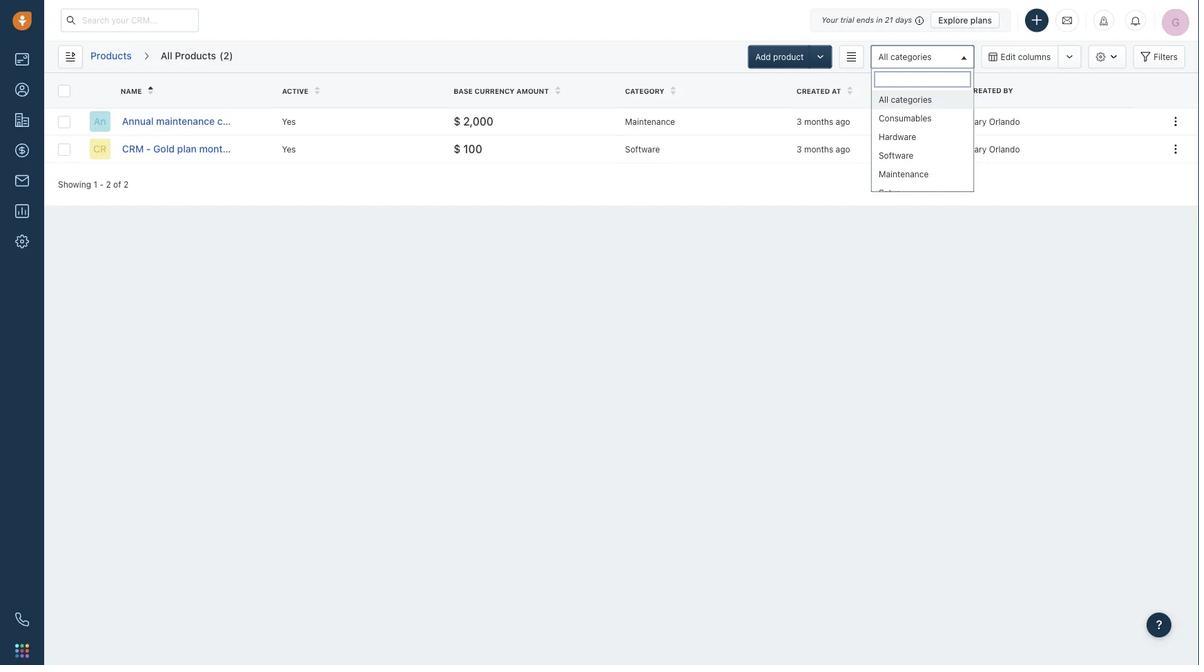 Task type: describe. For each thing, give the bounding box(es) containing it.
showing 1 - 2 of 2
[[58, 179, 129, 189]]

annual maintenance contract (sample) link
[[122, 115, 299, 128]]

0 vertical spatial maintenance
[[625, 117, 675, 126]]

$ for $ 2,000
[[454, 115, 461, 128]]

category
[[625, 87, 664, 95]]

amount
[[517, 87, 549, 95]]

phone element
[[8, 606, 36, 634]]

yes for $ 2,000
[[282, 117, 296, 126]]

software inside software option
[[879, 151, 913, 160]]

contract
[[217, 116, 256, 127]]

filters button
[[1133, 45, 1186, 69]]

an
[[94, 116, 106, 127]]

showing
[[58, 179, 91, 189]]

months for 100
[[804, 144, 833, 154]]

consumables option
[[872, 109, 974, 127]]

categories for all categories dropdown button
[[891, 52, 932, 61]]

software option
[[872, 146, 974, 165]]

yes for $ 100
[[282, 144, 296, 154]]

at
[[832, 87, 841, 95]]

your
[[822, 16, 838, 25]]

filters
[[1154, 52, 1178, 62]]

maintenance
[[156, 116, 215, 127]]

3 months ago for $ 100
[[797, 144, 850, 154]]

currency
[[475, 87, 515, 95]]

edit columns
[[1001, 52, 1051, 62]]

monthly
[[199, 143, 236, 155]]

3 for 2,000
[[797, 117, 802, 126]]

product
[[773, 52, 804, 62]]

21
[[885, 16, 893, 25]]

0 vertical spatial (sample)
[[258, 116, 299, 127]]

phone image
[[15, 613, 29, 627]]

100
[[463, 142, 482, 155]]

all products ( 2 )
[[161, 50, 233, 61]]

orlando for $ 100
[[989, 144, 1020, 154]]

$ 100
[[454, 142, 482, 155]]

plans
[[971, 15, 992, 25]]

in
[[876, 16, 883, 25]]

0 horizontal spatial software
[[625, 144, 660, 154]]

all inside dropdown button
[[879, 52, 888, 61]]

crm
[[122, 143, 144, 155]]

setup
[[879, 188, 901, 197]]

setup option
[[872, 183, 974, 202]]

crm - gold plan monthly (sample)
[[122, 143, 279, 155]]

all categories option
[[872, 90, 974, 109]]

created by
[[968, 86, 1013, 94]]

hardware
[[879, 132, 916, 142]]

1 vertical spatial (sample)
[[239, 143, 279, 155]]

gary orlando for 100
[[968, 144, 1020, 154]]

2,000
[[463, 115, 494, 128]]

explore plans
[[938, 15, 992, 25]]

gary for 100
[[968, 144, 987, 154]]

products link
[[90, 45, 132, 69]]

1 horizontal spatial 2
[[124, 179, 129, 189]]

annual maintenance contract (sample)
[[122, 116, 299, 127]]

all inside option
[[879, 95, 888, 104]]

annual
[[122, 116, 154, 127]]

explore
[[938, 15, 968, 25]]

of
[[113, 179, 121, 189]]

by
[[1004, 86, 1013, 94]]

list box containing all categories
[[872, 90, 974, 202]]

all categories for list box containing all categories
[[879, 95, 932, 104]]

active
[[282, 87, 308, 95]]

0 horizontal spatial -
[[100, 179, 104, 189]]



Task type: locate. For each thing, give the bounding box(es) containing it.
columns
[[1018, 52, 1051, 62]]

created for created by
[[968, 86, 1002, 94]]

- left the gold on the left
[[146, 143, 151, 155]]

all categories inside dropdown button
[[879, 52, 932, 61]]

yes
[[282, 117, 296, 126], [282, 144, 296, 154]]

add product
[[756, 52, 804, 62]]

created at
[[797, 87, 841, 95]]

3
[[797, 117, 802, 126], [797, 144, 802, 154]]

base
[[454, 87, 473, 95]]

2 $ from the top
[[454, 142, 461, 155]]

all categories down days
[[879, 52, 932, 61]]

0 vertical spatial ago
[[836, 117, 850, 126]]

maintenance down category
[[625, 117, 675, 126]]

all down in
[[879, 52, 888, 61]]

explore plans link
[[931, 12, 1000, 28]]

hardware option
[[872, 127, 974, 146]]

1 3 from the top
[[797, 117, 802, 126]]

Search your CRM... text field
[[61, 9, 199, 32]]

ends
[[857, 16, 874, 25]]

gary orlando for 2,000
[[968, 117, 1020, 126]]

- right 1
[[100, 179, 104, 189]]

1 vertical spatial months
[[804, 144, 833, 154]]

0 vertical spatial 3 months ago
[[797, 117, 850, 126]]

$ 2,000
[[454, 115, 494, 128]]

gary up the maintenance option
[[968, 144, 987, 154]]

base currency amount
[[454, 87, 549, 95]]

$ for $ 100
[[454, 142, 461, 155]]

categories inside dropdown button
[[891, 52, 932, 61]]

1 horizontal spatial created
[[968, 86, 1002, 94]]

freshworks switcher image
[[15, 644, 29, 658]]

1 vertical spatial 3 months ago
[[797, 144, 850, 154]]

1 orlando from the top
[[989, 117, 1020, 126]]

months
[[804, 117, 833, 126], [804, 144, 833, 154]]

2 gary from the top
[[968, 144, 987, 154]]

)
[[229, 50, 233, 61]]

1 gary orlando from the top
[[968, 117, 1020, 126]]

0 vertical spatial gary
[[968, 117, 987, 126]]

2 all categories from the top
[[879, 95, 932, 104]]

1 all categories from the top
[[879, 52, 932, 61]]

(sample) down contract
[[239, 143, 279, 155]]

(sample) down active
[[258, 116, 299, 127]]

1 vertical spatial all categories
[[879, 95, 932, 104]]

(
[[220, 50, 223, 61]]

add product button
[[748, 45, 812, 69]]

1 products from the left
[[90, 50, 132, 61]]

3 months ago for $ 2,000
[[797, 117, 850, 126]]

created
[[968, 86, 1002, 94], [797, 87, 830, 95]]

2 horizontal spatial 2
[[223, 50, 229, 61]]

0 horizontal spatial created
[[797, 87, 830, 95]]

created left "by"
[[968, 86, 1002, 94]]

all categories button
[[871, 45, 975, 69]]

0 vertical spatial 3
[[797, 117, 802, 126]]

maintenance option
[[872, 165, 974, 183]]

2 months from the top
[[804, 144, 833, 154]]

software down category
[[625, 144, 660, 154]]

gary
[[968, 117, 987, 126], [968, 144, 987, 154]]

all categories
[[879, 52, 932, 61], [879, 95, 932, 104]]

0 horizontal spatial maintenance
[[625, 117, 675, 126]]

1 vertical spatial categories
[[891, 95, 932, 104]]

categories inside option
[[891, 95, 932, 104]]

name
[[121, 87, 142, 95]]

software down hardware
[[879, 151, 913, 160]]

1 horizontal spatial -
[[146, 143, 151, 155]]

gary down created by
[[968, 117, 987, 126]]

maintenance
[[625, 117, 675, 126], [879, 169, 929, 179]]

2 3 from the top
[[797, 144, 802, 154]]

orlando
[[989, 117, 1020, 126], [989, 144, 1020, 154]]

products down search your crm... text box on the left top of the page
[[90, 50, 132, 61]]

0 horizontal spatial 2
[[106, 179, 111, 189]]

gold
[[153, 143, 175, 155]]

2 for )
[[223, 50, 229, 61]]

None search field
[[874, 71, 971, 87]]

1 vertical spatial ago
[[836, 144, 850, 154]]

0 horizontal spatial products
[[90, 50, 132, 61]]

trial
[[841, 16, 854, 25]]

0 vertical spatial yes
[[282, 117, 296, 126]]

0 vertical spatial months
[[804, 117, 833, 126]]

edit
[[1001, 52, 1016, 62]]

0 vertical spatial gary orlando
[[968, 117, 1020, 126]]

categories down days
[[891, 52, 932, 61]]

1 horizontal spatial products
[[175, 50, 216, 61]]

created left at
[[797, 87, 830, 95]]

1
[[94, 179, 97, 189]]

$
[[454, 115, 461, 128], [454, 142, 461, 155]]

(sample)
[[258, 116, 299, 127], [239, 143, 279, 155]]

categories for list box containing all categories
[[891, 95, 932, 104]]

1 vertical spatial orlando
[[989, 144, 1020, 154]]

email image
[[1063, 15, 1072, 26]]

0 vertical spatial -
[[146, 143, 151, 155]]

2 products from the left
[[175, 50, 216, 61]]

1 vertical spatial gary
[[968, 144, 987, 154]]

ago for 100
[[836, 144, 850, 154]]

1 vertical spatial gary orlando
[[968, 144, 1020, 154]]

1 vertical spatial -
[[100, 179, 104, 189]]

1 created from the left
[[968, 86, 1002, 94]]

1 vertical spatial 3
[[797, 144, 802, 154]]

2 categories from the top
[[891, 95, 932, 104]]

products left (
[[175, 50, 216, 61]]

orlando for $ 2,000
[[989, 117, 1020, 126]]

2 created from the left
[[797, 87, 830, 95]]

2 3 months ago from the top
[[797, 144, 850, 154]]

2 orlando from the top
[[989, 144, 1020, 154]]

2 for of
[[106, 179, 111, 189]]

2 ago from the top
[[836, 144, 850, 154]]

0 vertical spatial orlando
[[989, 117, 1020, 126]]

consumables
[[879, 113, 931, 123]]

created for created at
[[797, 87, 830, 95]]

1 horizontal spatial maintenance
[[879, 169, 929, 179]]

1 $ from the top
[[454, 115, 461, 128]]

ago for 2,000
[[836, 117, 850, 126]]

all up consumables
[[879, 95, 888, 104]]

all categories for all categories dropdown button
[[879, 52, 932, 61]]

months for 2,000
[[804, 117, 833, 126]]

2 gary orlando from the top
[[968, 144, 1020, 154]]

all down search your crm... text box on the left top of the page
[[161, 50, 172, 61]]

1 3 months ago from the top
[[797, 117, 850, 126]]

2
[[223, 50, 229, 61], [106, 179, 111, 189], [124, 179, 129, 189]]

all categories up consumables
[[879, 95, 932, 104]]

gary for 2,000
[[968, 117, 987, 126]]

2 right of
[[124, 179, 129, 189]]

1 months from the top
[[804, 117, 833, 126]]

1 vertical spatial maintenance
[[879, 169, 929, 179]]

categories
[[891, 52, 932, 61], [891, 95, 932, 104]]

0 vertical spatial all categories
[[879, 52, 932, 61]]

0 vertical spatial categories
[[891, 52, 932, 61]]

-
[[146, 143, 151, 155], [100, 179, 104, 189]]

categories up consumables
[[891, 95, 932, 104]]

2 left of
[[106, 179, 111, 189]]

plan
[[177, 143, 197, 155]]

1 yes from the top
[[282, 117, 296, 126]]

maintenance inside option
[[879, 169, 929, 179]]

list box
[[872, 90, 974, 202]]

1 gary from the top
[[968, 117, 987, 126]]

$ left 100
[[454, 142, 461, 155]]

ago
[[836, 117, 850, 126], [836, 144, 850, 154]]

1 categories from the top
[[891, 52, 932, 61]]

cr
[[93, 143, 107, 155]]

days
[[895, 16, 912, 25]]

1 ago from the top
[[836, 117, 850, 126]]

maintenance up the setup on the right top of page
[[879, 169, 929, 179]]

1 vertical spatial $
[[454, 142, 461, 155]]

products
[[90, 50, 132, 61], [175, 50, 216, 61]]

2 up contract
[[223, 50, 229, 61]]

3 for 100
[[797, 144, 802, 154]]

1 horizontal spatial software
[[879, 151, 913, 160]]

3 months ago
[[797, 117, 850, 126], [797, 144, 850, 154]]

crm - gold plan monthly (sample) link
[[122, 142, 279, 156]]

edit columns button
[[981, 45, 1058, 69]]

1 vertical spatial yes
[[282, 144, 296, 154]]

add
[[756, 52, 771, 62]]

your trial ends in 21 days
[[822, 16, 912, 25]]

all categories inside option
[[879, 95, 932, 104]]

2 yes from the top
[[282, 144, 296, 154]]

$ left 2,000
[[454, 115, 461, 128]]

gary orlando
[[968, 117, 1020, 126], [968, 144, 1020, 154]]

all
[[161, 50, 172, 61], [879, 52, 888, 61], [879, 95, 888, 104]]

0 vertical spatial $
[[454, 115, 461, 128]]

software
[[625, 144, 660, 154], [879, 151, 913, 160]]



Task type: vqa. For each thing, say whether or not it's contained in the screenshot.
pipeline on the top right of page
no



